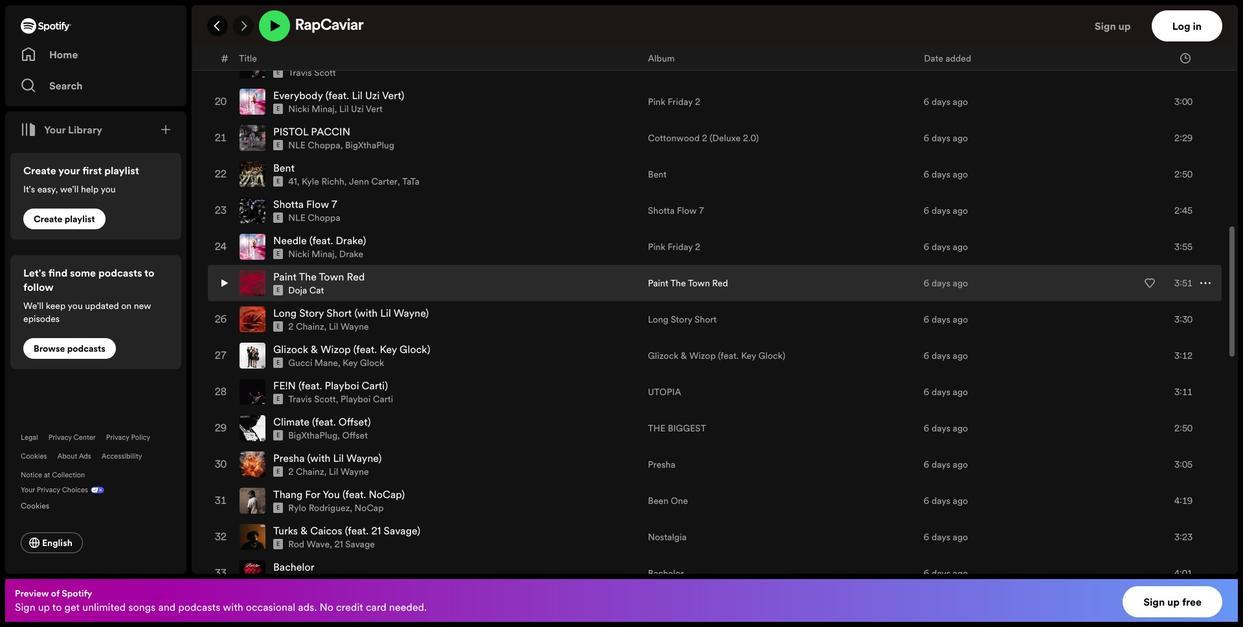 Task type: describe. For each thing, give the bounding box(es) containing it.
lil inside long story short (with lil wayne) e
[[381, 306, 391, 320]]

your library
[[44, 122, 102, 137]]

ago for climate (feat. offset)
[[953, 422, 969, 435]]

(feat. inside turks & caicos (feat. 21 savage) e
[[345, 524, 369, 538]]

needle (feat. drake) link
[[273, 233, 366, 248]]

3:12 for crazy
[[1175, 23, 1193, 36]]

paint the town red e
[[273, 270, 365, 294]]

search
[[49, 78, 83, 93]]

the biggest link
[[648, 422, 707, 435]]

3:05
[[1175, 458, 1193, 471]]

flow for shotta flow 7 e
[[307, 197, 329, 211]]

1 days from the top
[[932, 59, 951, 72]]

playlist inside create your first playlist it's easy, we'll help you
[[104, 163, 139, 178]]

new
[[134, 299, 151, 312]]

ago for paint the town red
[[953, 277, 969, 290]]

your privacy choices
[[21, 485, 88, 495]]

privacy for privacy policy
[[106, 433, 129, 443]]

, for glizock
[[338, 356, 341, 369]]

e inside fe!n (feat. playboi carti) e
[[277, 395, 280, 403]]

travis scott cell
[[240, 48, 638, 83]]

ago for everybody (feat. lil uzi vert)
[[953, 95, 969, 108]]

at
[[44, 470, 50, 480]]

turks & caicos (feat. 21 savage) e
[[273, 524, 421, 548]]

crazy e
[[273, 16, 301, 40]]

nle choppa
[[288, 211, 341, 224]]

6 for long story short (with lil wayne)
[[924, 313, 930, 326]]

ago for turks & caicos (feat. 21 savage)
[[953, 531, 969, 544]]

shotta flow 7 e
[[273, 197, 337, 222]]

fe!n (feat. playboi carti) link
[[273, 378, 388, 393]]

(with inside presha (with lil wayne) e
[[307, 451, 331, 465]]

bent cell
[[240, 157, 638, 192]]

spotify
[[62, 587, 92, 600]]

the
[[648, 422, 666, 435]]

needle (feat. drake) cell
[[240, 229, 638, 264]]

0 horizontal spatial 21
[[335, 538, 343, 551]]

e inside glizock & wizop (feat. key glock) e
[[277, 359, 280, 367]]

sign up free
[[1144, 595, 1202, 609]]

drake link
[[340, 248, 364, 261]]

15 ago from the top
[[953, 567, 969, 580]]

2 left (deluxe
[[702, 132, 708, 145]]

lil inside presha (with lil wayne) e
[[333, 451, 344, 465]]

days for fe!n (feat. playboi carti)
[[932, 386, 951, 399]]

6 days ago for turks & caicos (feat. 21 savage)
[[924, 531, 969, 544]]

7 for shotta flow 7 e
[[332, 197, 337, 211]]

uzi inside everybody (feat. lil uzi vert) e
[[365, 88, 380, 102]]

red for paint the town red e
[[347, 270, 365, 284]]

explicit element for turks & caicos (feat. 21 savage)
[[273, 539, 283, 550]]

sign for sign up
[[1095, 19, 1117, 33]]

presha (with lil wayne) link
[[273, 451, 382, 465]]

playlist inside button
[[65, 213, 95, 225]]

presha for presha (with lil wayne) e
[[273, 451, 305, 465]]

explicit element for glizock & wizop (feat. key glock)
[[273, 358, 283, 368]]

explicit element for presha (with lil wayne)
[[273, 467, 283, 477]]

minaj for everybody
[[312, 102, 335, 115]]

you
[[323, 487, 340, 502]]

3:51
[[1175, 277, 1193, 290]]

browse podcasts link
[[23, 338, 116, 359]]

offset link
[[342, 429, 368, 442]]

0 horizontal spatial bent link
[[273, 161, 295, 175]]

needed.
[[389, 600, 427, 614]]

story for long story short
[[671, 313, 693, 326]]

jenn carter link
[[349, 175, 398, 188]]

rod wave link
[[288, 538, 330, 551]]

center
[[74, 433, 96, 443]]

town for paint the town red
[[688, 277, 710, 290]]

utopia for 3:31
[[648, 59, 682, 72]]

thang for you (feat. nocap) e
[[273, 487, 405, 512]]

some
[[70, 266, 96, 280]]

ago for long story short (with lil wayne)
[[953, 313, 969, 326]]

lil inside everybody (feat. lil uzi vert) e
[[352, 88, 363, 102]]

e inside pistol paccin e
[[277, 141, 280, 149]]

fe!n (feat. playboi carti) cell
[[240, 375, 638, 410]]

explicit element for paint the town red
[[273, 285, 283, 296]]

glock) for glizock & wizop (feat. key glock) e
[[400, 342, 431, 356]]

everybody (feat. lil uzi vert) link
[[273, 88, 405, 102]]

go back image
[[213, 21, 223, 31]]

privacy policy
[[106, 433, 151, 443]]

scott for travis scott
[[314, 66, 336, 79]]

story for long story short (with lil wayne) e
[[299, 306, 324, 320]]

pink for needle (feat. drake)
[[648, 240, 666, 253]]

days for paint the town red
[[932, 277, 951, 290]]

long story short (with lil wayne) link
[[273, 306, 429, 320]]

crazy link
[[273, 16, 301, 30]]

days for thang for you (feat. nocap)
[[932, 494, 951, 507]]

privacy for privacy center
[[48, 433, 72, 443]]

turks & caicos (feat. 21 savage) link
[[273, 524, 421, 538]]

bigxthaplug , offset
[[288, 429, 368, 442]]

playboi carti link
[[341, 393, 393, 406]]

1 cookies link from the top
[[21, 452, 47, 461]]

carter
[[372, 175, 398, 188]]

credit
[[336, 600, 363, 614]]

podcasts inside let's find some podcasts to follow we'll keep you updated on new episodes
[[98, 266, 142, 280]]

days for everybody (feat. lil uzi vert)
[[932, 95, 951, 108]]

climate (feat. offset) link
[[273, 415, 371, 429]]

your privacy choices button
[[21, 485, 88, 495]]

6 days ago for fe!n (feat. playboi carti)
[[924, 386, 969, 399]]

nle for nle choppa , bigxthaplug
[[288, 139, 306, 152]]

on
[[121, 299, 132, 312]]

been one
[[648, 494, 689, 507]]

playboi inside fe!n (feat. playboi carti) e
[[325, 378, 359, 393]]

6 for turks & caicos (feat. 21 savage)
[[924, 531, 930, 544]]

6 for thang for you (feat. nocap)
[[924, 494, 930, 507]]

e inside crazy e
[[277, 33, 280, 40]]

gucci mane , key glock
[[288, 356, 384, 369]]

1 horizontal spatial bachelor link
[[648, 567, 684, 580]]

(feat. inside everybody (feat. lil uzi vert) e
[[326, 88, 349, 102]]

(feat. inside glizock & wizop (feat. key glock) e
[[354, 342, 377, 356]]

richh
[[322, 175, 345, 188]]

everybody (feat. lil uzi vert) cell
[[240, 84, 638, 119]]

e inside paint the town red e
[[277, 286, 280, 294]]

lil baby link
[[288, 30, 321, 43]]

sign up free button
[[1124, 586, 1223, 617]]

needle (feat. drake) e
[[273, 233, 366, 258]]

nostalgia
[[648, 531, 687, 544]]

town for paint the town red e
[[319, 270, 344, 284]]

paccin
[[311, 125, 351, 139]]

glock) for glizock & wizop (feat. key glock)
[[759, 349, 786, 362]]

e inside shotta flow 7 e
[[277, 214, 280, 222]]

wayne) inside long story short (with lil wayne) e
[[394, 306, 429, 320]]

preview
[[15, 587, 49, 600]]

wizop for glizock & wizop (feat. key glock)
[[690, 349, 716, 362]]

bachelor link inside cell
[[273, 560, 315, 574]]

e inside long story short (with lil wayne) e
[[277, 323, 280, 331]]

paint the town red row
[[208, 265, 1223, 301]]

travis scott link inside cell
[[288, 66, 336, 79]]

1 horizontal spatial shotta flow 7 link
[[648, 204, 704, 217]]

album
[[648, 52, 675, 64]]

# row
[[208, 47, 1223, 70]]

kyle richh link
[[302, 175, 345, 188]]

long story short (with lil wayne) e
[[273, 306, 429, 331]]

shotta flow 7
[[648, 204, 704, 217]]

2 cookies from the top
[[21, 500, 49, 511]]

of
[[51, 587, 60, 600]]

go forward image
[[238, 21, 249, 31]]

2 chainz link for (with
[[288, 465, 324, 478]]

glizock for glizock & wizop (feat. key glock) e
[[273, 342, 308, 356]]

& for glizock & wizop (feat. key glock)
[[311, 342, 318, 356]]

pistol paccin link
[[273, 125, 351, 139]]

15 6 from the top
[[924, 567, 930, 580]]

e inside climate (feat. offset) e
[[277, 432, 280, 439]]

california consumer privacy act (ccpa) opt-out icon image
[[88, 485, 104, 498]]

let's
[[23, 266, 46, 280]]

main element
[[5, 5, 187, 574]]

2.0)
[[743, 132, 759, 145]]

explicit element for long story short (with lil wayne)
[[273, 321, 283, 332]]

sign up button
[[1090, 10, 1152, 41]]

1 cookies from the top
[[21, 452, 47, 461]]

3:30
[[1175, 313, 1193, 326]]

up inside preview of spotify sign up to get unlimited songs and podcasts with occasional ads. no credit card needed.
[[38, 600, 50, 614]]

2:29
[[1175, 132, 1193, 145]]

6 days ago for glizock & wizop (feat. key glock)
[[924, 349, 969, 362]]

1 horizontal spatial bigxthaplug link
[[345, 139, 395, 152]]

paint for paint the town red e
[[273, 270, 297, 284]]

1 explicit element from the top
[[273, 0, 283, 5]]

create playlist button
[[23, 209, 105, 229]]

everybody (feat. lil uzi vert) e
[[273, 88, 405, 113]]

accessibility
[[102, 452, 142, 461]]

days for long story short (with lil wayne)
[[932, 313, 951, 326]]

carti)
[[362, 378, 388, 393]]

lil wayne link for short
[[329, 320, 369, 333]]

4:19
[[1175, 494, 1193, 507]]

english button
[[21, 533, 83, 553]]

, for thang
[[350, 502, 353, 515]]

(feat. inside thang for you (feat. nocap) e
[[343, 487, 366, 502]]

nostalgia link
[[648, 531, 687, 544]]

explicit element for fe!n (feat. playboi carti)
[[273, 394, 283, 404]]

friday for everybody (feat. lil uzi vert)
[[668, 95, 693, 108]]

21 inside turks & caicos (feat. 21 savage) e
[[371, 524, 381, 538]]

6 for shotta flow 7
[[924, 204, 930, 217]]

2 cookies link from the top
[[21, 498, 60, 512]]

6 days ago for long story short (with lil wayne)
[[924, 313, 969, 326]]

0 horizontal spatial glizock & wizop (feat. key glock) link
[[273, 342, 431, 356]]

41 , kyle richh , jenn carter , tata
[[288, 175, 420, 188]]

glizock & wizop (feat. key glock)
[[648, 349, 786, 362]]

2 inside long story short (with lil wayne) cell
[[288, 320, 294, 333]]

gucci
[[288, 356, 312, 369]]

duration element
[[1181, 53, 1191, 63]]

to inside let's find some podcasts to follow we'll keep you updated on new episodes
[[145, 266, 155, 280]]

6 for climate (feat. offset)
[[924, 422, 930, 435]]

travis scott , playboi carti
[[288, 393, 393, 406]]

0 horizontal spatial shotta flow 7 link
[[273, 197, 337, 211]]

bachelor cell
[[240, 556, 638, 591]]

2 chainz , lil wayne for short
[[288, 320, 369, 333]]

it's
[[23, 183, 35, 196]]

to inside preview of spotify sign up to get unlimited songs and podcasts with occasional ads. no credit card needed.
[[52, 600, 62, 614]]

thang
[[273, 487, 303, 502]]

(feat. inside needle (feat. drake) e
[[310, 233, 333, 248]]

pink for everybody (feat. lil uzi vert)
[[648, 95, 666, 108]]

0 horizontal spatial paint the town red link
[[273, 270, 365, 284]]

3:51 cell
[[1134, 266, 1212, 301]]

2 chainz , lil wayne for lil
[[288, 465, 369, 478]]

nle choppa link inside shotta flow 7 cell
[[288, 211, 341, 224]]

ago for presha (with lil wayne)
[[953, 458, 969, 471]]

wayne) inside presha (with lil wayne) e
[[347, 451, 382, 465]]

the for paint the town red
[[671, 277, 686, 290]]

41 link
[[288, 175, 297, 188]]

6 for pistol paccin
[[924, 132, 930, 145]]

chainz for (with
[[296, 465, 324, 478]]

0 horizontal spatial uzi
[[351, 102, 364, 115]]

2:50 for climate (feat. offset)
[[1175, 422, 1193, 435]]

long story short (with lil wayne) cell
[[240, 302, 638, 337]]

2 chainz link for story
[[288, 320, 324, 333]]

choppa for nle choppa , bigxthaplug
[[308, 139, 341, 152]]

1 ago from the top
[[953, 59, 969, 72]]

up for sign up free
[[1168, 595, 1181, 609]]

bigxthaplug inside climate (feat. offset) cell
[[288, 429, 338, 442]]

days for glizock & wizop (feat. key glock)
[[932, 349, 951, 362]]

log
[[1173, 19, 1191, 33]]

with
[[223, 600, 243, 614]]

kyle
[[302, 175, 319, 188]]

create for playlist
[[34, 213, 62, 225]]

6 for needle (feat. drake)
[[924, 240, 930, 253]]

top bar and user menu element
[[192, 5, 1239, 47]]

wayne for (with
[[341, 320, 369, 333]]

6 for paint the town red
[[924, 277, 930, 290]]

log in button
[[1152, 10, 1223, 41]]

0 horizontal spatial key
[[343, 356, 358, 369]]

(feat. inside fe!n (feat. playboi carti) e
[[299, 378, 322, 393]]

shotta flow 7 cell
[[240, 193, 638, 228]]

days for bent
[[932, 168, 951, 181]]

your for your privacy choices
[[21, 485, 35, 495]]

presha link
[[648, 458, 676, 471]]

nicki for needle
[[288, 248, 310, 261]]



Task type: locate. For each thing, give the bounding box(es) containing it.
0 horizontal spatial sign
[[15, 600, 35, 614]]

3 ago from the top
[[953, 132, 969, 145]]

presha
[[273, 451, 305, 465], [648, 458, 676, 471]]

0 horizontal spatial you
[[68, 299, 83, 312]]

1 vertical spatial cookies
[[21, 500, 49, 511]]

(with inside long story short (with lil wayne) e
[[355, 306, 378, 320]]

wizop inside glizock & wizop (feat. key glock) e
[[321, 342, 351, 356]]

travis inside 'travis scott' cell
[[288, 66, 312, 79]]

6 inside paint the town red row
[[924, 277, 930, 290]]

days for pistol paccin
[[932, 132, 951, 145]]

travis scott link up climate (feat. offset) link
[[288, 393, 336, 406]]

privacy down the at
[[37, 485, 60, 495]]

paint the town red link up long story short link
[[648, 277, 729, 290]]

nicki minaj link up pistol paccin link at top left
[[288, 102, 335, 115]]

, for presha
[[324, 465, 327, 478]]

1 pink from the top
[[648, 95, 666, 108]]

sign inside 'top bar and user menu' element
[[1095, 19, 1117, 33]]

1 utopia from the top
[[648, 59, 682, 72]]

2 up the paint the town red
[[695, 240, 701, 253]]

scott up climate (feat. offset) link
[[314, 393, 336, 406]]

1 pink friday 2 from the top
[[648, 95, 701, 108]]

updated
[[85, 299, 119, 312]]

bachelor down nostalgia link
[[648, 567, 684, 580]]

2 down doja
[[288, 320, 294, 333]]

you right help
[[101, 183, 116, 196]]

13 6 from the top
[[924, 494, 930, 507]]

e inside "bent e"
[[277, 178, 280, 185]]

3 6 days ago from the top
[[924, 132, 969, 145]]

you right keep
[[68, 299, 83, 312]]

preview of spotify sign up to get unlimited songs and podcasts with occasional ads. no credit card needed.
[[15, 587, 427, 614]]

bigxthaplug up presha (with lil wayne) link
[[288, 429, 338, 442]]

2 choppa from the top
[[308, 211, 341, 224]]

1 horizontal spatial wizop
[[690, 349, 716, 362]]

6 for fe!n (feat. playboi carti)
[[924, 386, 930, 399]]

12 days from the top
[[932, 458, 951, 471]]

travis up climate
[[288, 393, 312, 406]]

5 explicit element from the top
[[273, 140, 283, 150]]

unlimited
[[82, 600, 126, 614]]

9 6 days ago from the top
[[924, 349, 969, 362]]

0 vertical spatial chainz
[[296, 320, 324, 333]]

1 3:12 from the top
[[1175, 23, 1193, 36]]

, inside thang for you (feat. nocap) "cell"
[[350, 502, 353, 515]]

1 vertical spatial 2:50
[[1175, 422, 1193, 435]]

7 days from the top
[[932, 277, 951, 290]]

0 vertical spatial pink friday 2 link
[[648, 95, 701, 108]]

the for paint the town red e
[[299, 270, 317, 284]]

5 6 from the top
[[924, 204, 930, 217]]

pink friday 2 link up cottonwood
[[648, 95, 701, 108]]

bent for bent
[[648, 168, 667, 181]]

glizock & wizop (feat. key glock) e
[[273, 342, 431, 367]]

chainz up gucci mane link
[[296, 320, 324, 333]]

1 vertical spatial bigxthaplug
[[288, 429, 338, 442]]

minaj inside needle (feat. drake) 'cell'
[[312, 248, 335, 261]]

1 horizontal spatial bent link
[[648, 168, 667, 181]]

1 vertical spatial travis
[[288, 393, 312, 406]]

2 ago from the top
[[953, 95, 969, 108]]

scott for travis scott , playboi carti
[[314, 393, 336, 406]]

& for turks & caicos (feat. 21 savage)
[[301, 524, 308, 538]]

1 horizontal spatial paint the town red link
[[648, 277, 729, 290]]

2 inside presha (with lil wayne) cell
[[288, 465, 294, 478]]

21 savage link
[[335, 538, 375, 551]]

explicit element inside presha (with lil wayne) cell
[[273, 467, 283, 477]]

4:01 cell
[[1134, 556, 1212, 591]]

ago
[[953, 59, 969, 72], [953, 95, 969, 108], [953, 132, 969, 145], [953, 168, 969, 181], [953, 204, 969, 217], [953, 240, 969, 253], [953, 277, 969, 290], [953, 313, 969, 326], [953, 349, 969, 362], [953, 386, 969, 399], [953, 422, 969, 435], [953, 458, 969, 471], [953, 494, 969, 507], [953, 531, 969, 544], [953, 567, 969, 580]]

to up new
[[145, 266, 155, 280]]

utopia for 3:11
[[648, 386, 682, 399]]

explicit element inside climate (feat. offset) cell
[[273, 430, 283, 441]]

explicit element inside everybody (feat. lil uzi vert) "cell"
[[273, 104, 283, 114]]

short for long story short
[[695, 313, 717, 326]]

bachelor inside cell
[[273, 560, 315, 574]]

2 scott from the top
[[314, 393, 336, 406]]

5 6 days ago from the top
[[924, 204, 969, 217]]

bent down cottonwood
[[648, 168, 667, 181]]

about
[[57, 452, 77, 461]]

in
[[1194, 19, 1202, 33]]

1 horizontal spatial &
[[311, 342, 318, 356]]

2 nle from the top
[[288, 211, 306, 224]]

up left free
[[1168, 595, 1181, 609]]

6 days ago for bent
[[924, 168, 969, 181]]

privacy up about
[[48, 433, 72, 443]]

explicit element for bent
[[273, 176, 283, 187]]

ago for pistol paccin
[[953, 132, 969, 145]]

6 e from the top
[[277, 214, 280, 222]]

1 vertical spatial nle choppa link
[[288, 211, 341, 224]]

choices
[[62, 485, 88, 495]]

0 horizontal spatial to
[[52, 600, 62, 614]]

0 vertical spatial you
[[101, 183, 116, 196]]

nicki inside needle (feat. drake) 'cell'
[[288, 248, 310, 261]]

e inside turks & caicos (feat. 21 savage) e
[[277, 540, 280, 548]]

doja
[[288, 284, 307, 297]]

0 vertical spatial travis
[[288, 66, 312, 79]]

ago for shotta flow 7
[[953, 204, 969, 217]]

create playlist
[[34, 213, 95, 225]]

glock)
[[400, 342, 431, 356], [759, 349, 786, 362]]

bent left kyle
[[273, 161, 295, 175]]

red up long story short link
[[713, 277, 729, 290]]

6 days ago for presha (with lil wayne)
[[924, 458, 969, 471]]

scott inside cell
[[314, 66, 336, 79]]

(feat. inside climate (feat. offset) e
[[312, 415, 336, 429]]

1 horizontal spatial 21
[[371, 524, 381, 538]]

glizock down long story short link
[[648, 349, 679, 362]]

0 vertical spatial pink friday 2
[[648, 95, 701, 108]]

3:12 left in on the top right of the page
[[1175, 23, 1193, 36]]

& inside turks & caicos (feat. 21 savage) e
[[301, 524, 308, 538]]

16 explicit element from the top
[[273, 539, 283, 550]]

3:00
[[1175, 95, 1193, 108]]

2 travis scott link from the top
[[288, 393, 336, 406]]

0 vertical spatial wayne
[[341, 320, 369, 333]]

explicit element inside thang for you (feat. nocap) "cell"
[[273, 503, 283, 513]]

bigxthaplug inside pistol paccin cell
[[345, 139, 395, 152]]

0 vertical spatial choppa
[[308, 139, 341, 152]]

nocap)
[[369, 487, 405, 502]]

date
[[925, 52, 944, 64]]

glizock inside glizock & wizop (feat. key glock) e
[[273, 342, 308, 356]]

utopia down 'top bar and user menu' element
[[648, 59, 682, 72]]

presha (with lil wayne) e
[[273, 451, 382, 476]]

, inside glizock & wizop (feat. key glock) 'cell'
[[338, 356, 341, 369]]

travis up everybody
[[288, 66, 312, 79]]

2 pink friday 2 link from the top
[[648, 240, 701, 253]]

long for long story short
[[648, 313, 669, 326]]

0 vertical spatial 3:12
[[1175, 23, 1193, 36]]

nicki up paint the town red e
[[288, 248, 310, 261]]

glock) inside glizock & wizop (feat. key glock) e
[[400, 342, 431, 356]]

duration image
[[1181, 53, 1191, 63]]

0 horizontal spatial the
[[299, 270, 317, 284]]

offset)
[[339, 415, 371, 429]]

0 horizontal spatial long
[[273, 306, 297, 320]]

playlist down help
[[65, 213, 95, 225]]

10 6 days ago from the top
[[924, 386, 969, 399]]

days for turks & caicos (feat. 21 savage)
[[932, 531, 951, 544]]

utopia link up the the on the bottom of the page
[[648, 386, 682, 399]]

1 vertical spatial utopia link
[[648, 386, 682, 399]]

2 nicki from the top
[[288, 248, 310, 261]]

pink friday 2 link for needle (feat. drake)
[[648, 240, 701, 253]]

7 6 days ago from the top
[[924, 277, 969, 290]]

15 explicit element from the top
[[273, 503, 283, 513]]

bachelor link
[[273, 560, 315, 574], [648, 567, 684, 580]]

nle for nle choppa
[[288, 211, 306, 224]]

privacy
[[48, 433, 72, 443], [106, 433, 129, 443], [37, 485, 60, 495]]

search link
[[21, 73, 171, 98]]

wayne for wayne)
[[341, 465, 369, 478]]

3:12 up 3:11
[[1175, 349, 1193, 362]]

0 horizontal spatial short
[[327, 306, 352, 320]]

1 vertical spatial utopia
[[648, 386, 682, 399]]

, for needle
[[335, 248, 337, 261]]

, inside climate (feat. offset) cell
[[338, 429, 340, 442]]

follow
[[23, 280, 54, 294]]

2:50 for bent
[[1175, 168, 1193, 181]]

6 for glizock & wizop (feat. key glock)
[[924, 349, 930, 362]]

e inside 'travis scott' cell
[[277, 69, 280, 77]]

create up easy,
[[23, 163, 56, 178]]

11 e from the top
[[277, 395, 280, 403]]

, inside long story short (with lil wayne) cell
[[324, 320, 327, 333]]

key inside glizock & wizop (feat. key glock) e
[[380, 342, 397, 356]]

6 days ago for needle (feat. drake)
[[924, 240, 969, 253]]

bent link left kyle
[[273, 161, 295, 175]]

2 6 from the top
[[924, 95, 930, 108]]

lil wayne link up glizock & wizop (feat. key glock) e
[[329, 320, 369, 333]]

cottonwood 2 (deluxe 2.0) link
[[648, 132, 759, 145]]

choppa for nle choppa
[[308, 211, 341, 224]]

8 ago from the top
[[953, 313, 969, 326]]

8 6 days ago from the top
[[924, 313, 969, 326]]

savage)
[[384, 524, 421, 538]]

1 vertical spatial pink friday 2 link
[[648, 240, 701, 253]]

2 chainz link up for
[[288, 465, 324, 478]]

story down the paint the town red
[[671, 313, 693, 326]]

1 horizontal spatial glizock & wizop (feat. key glock) link
[[648, 349, 786, 362]]

e inside everybody (feat. lil uzi vert) e
[[277, 105, 280, 113]]

0 horizontal spatial glizock
[[273, 342, 308, 356]]

cookies link up notice
[[21, 452, 47, 461]]

1 vertical spatial lil wayne link
[[329, 465, 369, 478]]

2 e from the top
[[277, 69, 280, 77]]

6 days ago for thang for you (feat. nocap)
[[924, 494, 969, 507]]

cell
[[219, 0, 229, 10], [648, 0, 914, 10], [924, 0, 1123, 10], [1134, 0, 1212, 10], [648, 12, 914, 47], [924, 12, 1123, 47]]

pink friday 2
[[648, 95, 701, 108], [648, 240, 701, 253]]

2 up thang
[[288, 465, 294, 478]]

ago for needle (feat. drake)
[[953, 240, 969, 253]]

explicit element inside turks & caicos (feat. 21 savage) cell
[[273, 539, 283, 550]]

15 e from the top
[[277, 540, 280, 548]]

1 horizontal spatial glock)
[[759, 349, 786, 362]]

scott up everybody (feat. lil uzi vert) link
[[314, 66, 336, 79]]

rylo
[[288, 502, 307, 515]]

explicit element
[[273, 0, 283, 5], [273, 31, 283, 42], [273, 68, 283, 78], [273, 104, 283, 114], [273, 140, 283, 150], [273, 176, 283, 187], [273, 213, 283, 223], [273, 249, 283, 259], [273, 285, 283, 296], [273, 321, 283, 332], [273, 358, 283, 368], [273, 394, 283, 404], [273, 430, 283, 441], [273, 467, 283, 477], [273, 503, 283, 513], [273, 539, 283, 550]]

6 days ago for shotta flow 7
[[924, 204, 969, 217]]

1 vertical spatial choppa
[[308, 211, 341, 224]]

short inside long story short (with lil wayne) e
[[327, 306, 352, 320]]

2 pink friday 2 from the top
[[648, 240, 701, 253]]

0 horizontal spatial shotta
[[273, 197, 304, 211]]

days for climate (feat. offset)
[[932, 422, 951, 435]]

card
[[366, 600, 387, 614]]

the
[[299, 270, 317, 284], [671, 277, 686, 290]]

2 nle choppa link from the top
[[288, 211, 341, 224]]

lil wayne link up thang for you (feat. nocap) link
[[329, 465, 369, 478]]

10 days from the top
[[932, 386, 951, 399]]

friday down shotta flow 7
[[668, 240, 693, 253]]

e inside presha (with lil wayne) e
[[277, 468, 280, 476]]

bent e
[[273, 161, 295, 185]]

bachelor link down nostalgia link
[[648, 567, 684, 580]]

1 vertical spatial travis scott link
[[288, 393, 336, 406]]

pink friday 2 link down shotta flow 7
[[648, 240, 701, 253]]

flow
[[307, 197, 329, 211], [677, 204, 697, 217]]

6 6 days ago from the top
[[924, 240, 969, 253]]

create for your
[[23, 163, 56, 178]]

e
[[277, 33, 280, 40], [277, 69, 280, 77], [277, 105, 280, 113], [277, 141, 280, 149], [277, 178, 280, 185], [277, 214, 280, 222], [277, 250, 280, 258], [277, 286, 280, 294], [277, 323, 280, 331], [277, 359, 280, 367], [277, 395, 280, 403], [277, 432, 280, 439], [277, 468, 280, 476], [277, 504, 280, 512], [277, 540, 280, 548]]

12 ago from the top
[[953, 458, 969, 471]]

0 vertical spatial your
[[44, 122, 66, 137]]

utopia up the the on the bottom of the page
[[648, 386, 682, 399]]

cookies up notice
[[21, 452, 47, 461]]

doja cat link
[[288, 284, 324, 297]]

lil wayne link
[[329, 320, 369, 333], [329, 465, 369, 478]]

11 6 days ago from the top
[[924, 422, 969, 435]]

log in
[[1173, 19, 1202, 33]]

create inside create your first playlist it's easy, we'll help you
[[23, 163, 56, 178]]

nle choppa link
[[288, 139, 341, 152], [288, 211, 341, 224]]

paint the town red link down nicki minaj , drake at the top of the page
[[273, 270, 365, 284]]

2:50 down 2:29
[[1175, 168, 1193, 181]]

uzi left vert)
[[365, 88, 380, 102]]

minaj up paint the town red e
[[312, 248, 335, 261]]

0 vertical spatial lil wayne link
[[329, 320, 369, 333]]

nle inside pistol paccin cell
[[288, 139, 306, 152]]

1 lil wayne link from the top
[[329, 320, 369, 333]]

key glock link
[[343, 356, 384, 369]]

explicit element for thang for you (feat. nocap)
[[273, 503, 283, 513]]

2 horizontal spatial &
[[681, 349, 688, 362]]

long down the paint the town red
[[648, 313, 669, 326]]

explicit element inside pistol paccin cell
[[273, 140, 283, 150]]

nicki for everybody
[[288, 102, 310, 115]]

paint the town red link
[[273, 270, 365, 284], [648, 277, 729, 290]]

3:23
[[1175, 531, 1193, 544]]

1 horizontal spatial presha
[[648, 458, 676, 471]]

nle up "bent e" on the left
[[288, 139, 306, 152]]

2 2 chainz link from the top
[[288, 465, 324, 478]]

0 horizontal spatial wizop
[[321, 342, 351, 356]]

0 horizontal spatial up
[[38, 600, 50, 614]]

explicit element inside shotta flow 7 cell
[[273, 213, 283, 223]]

1 horizontal spatial (with
[[355, 306, 378, 320]]

1 vertical spatial chainz
[[296, 465, 324, 478]]

cookies link down your privacy choices
[[21, 498, 60, 512]]

1 horizontal spatial you
[[101, 183, 116, 196]]

2 travis from the top
[[288, 393, 312, 406]]

bigxthaplug link up jenn carter link
[[345, 139, 395, 152]]

1 6 days ago from the top
[[924, 59, 969, 72]]

nicki minaj link up paint the town red e
[[288, 248, 335, 261]]

15 6 days ago from the top
[[924, 567, 969, 580]]

& inside glizock & wizop (feat. key glock) e
[[311, 342, 318, 356]]

6 days ago for paint the town red
[[924, 277, 969, 290]]

you for some
[[68, 299, 83, 312]]

your for your library
[[44, 122, 66, 137]]

0 vertical spatial travis scott link
[[288, 66, 336, 79]]

your library button
[[16, 117, 108, 143]]

up left log
[[1119, 19, 1132, 33]]

friday up cottonwood
[[668, 95, 693, 108]]

long down doja
[[273, 306, 297, 320]]

library
[[68, 122, 102, 137]]

wayne up glizock & wizop (feat. key glock) e
[[341, 320, 369, 333]]

0 vertical spatial 2:50
[[1175, 168, 1193, 181]]

0 horizontal spatial red
[[347, 270, 365, 284]]

0 horizontal spatial presha
[[273, 451, 305, 465]]

0 horizontal spatial bigxthaplug
[[288, 429, 338, 442]]

6 days ago for pistol paccin
[[924, 132, 969, 145]]

story down cat
[[299, 306, 324, 320]]

8 explicit element from the top
[[273, 249, 283, 259]]

1 horizontal spatial uzi
[[365, 88, 380, 102]]

1 horizontal spatial to
[[145, 266, 155, 280]]

1 vertical spatial you
[[68, 299, 83, 312]]

1 vertical spatial nicki minaj link
[[288, 248, 335, 261]]

14 6 from the top
[[924, 531, 930, 544]]

1 vertical spatial bigxthaplug link
[[288, 429, 338, 442]]

0 vertical spatial nle choppa link
[[288, 139, 341, 152]]

your left library
[[44, 122, 66, 137]]

been one link
[[648, 494, 689, 507]]

browse podcasts
[[34, 342, 106, 355]]

explicit element inside bent cell
[[273, 176, 283, 187]]

you for first
[[101, 183, 116, 196]]

presha up thang
[[273, 451, 305, 465]]

cottonwood
[[648, 132, 700, 145]]

1 minaj from the top
[[312, 102, 335, 115]]

6 days ago for everybody (feat. lil uzi vert)
[[924, 95, 969, 108]]

vert
[[366, 102, 383, 115]]

scott inside fe!n (feat. playboi carti) cell
[[314, 393, 336, 406]]

1 2:50 from the top
[[1175, 168, 1193, 181]]

shotta for shotta flow 7
[[648, 204, 675, 217]]

podcasts inside preview of spotify sign up to get unlimited songs and podcasts with occasional ads. no credit card needed.
[[178, 600, 221, 614]]

short for long story short (with lil wayne) e
[[327, 306, 352, 320]]

13 6 days ago from the top
[[924, 494, 969, 507]]

rod wave , 21 savage
[[288, 538, 375, 551]]

0 vertical spatial cookies
[[21, 452, 47, 461]]

turks & caicos (feat. 21 savage) cell
[[240, 520, 638, 555]]

wayne inside cell
[[341, 320, 369, 333]]

bent inside cell
[[273, 161, 295, 175]]

ago for bent
[[953, 168, 969, 181]]

explicit element inside paint the town red cell
[[273, 285, 283, 296]]

6 for bent
[[924, 168, 930, 181]]

pink friday 2 link
[[648, 95, 701, 108], [648, 240, 701, 253]]

1 vertical spatial playlist
[[65, 213, 95, 225]]

11 days from the top
[[932, 422, 951, 435]]

wayne) down offset link
[[347, 451, 382, 465]]

1 choppa from the top
[[308, 139, 341, 152]]

presha for presha
[[648, 458, 676, 471]]

bachelor down 'rod' in the bottom of the page
[[273, 560, 315, 574]]

2:50
[[1175, 168, 1193, 181], [1175, 422, 1193, 435]]

ago inside paint the town red row
[[953, 277, 969, 290]]

0 horizontal spatial glock)
[[400, 342, 431, 356]]

, inside everybody (feat. lil uzi vert) "cell"
[[335, 102, 337, 115]]

2 nicki minaj link from the top
[[288, 248, 335, 261]]

nicki minaj , drake
[[288, 248, 364, 261]]

1 horizontal spatial shotta
[[648, 204, 675, 217]]

explicit element inside fe!n (feat. playboi carti) cell
[[273, 394, 283, 404]]

4 ago from the top
[[953, 168, 969, 181]]

nicki
[[288, 102, 310, 115], [288, 248, 310, 261]]

1 horizontal spatial flow
[[677, 204, 697, 217]]

1 vertical spatial minaj
[[312, 248, 335, 261]]

spotify image
[[21, 18, 71, 34]]

2 chainz from the top
[[296, 465, 324, 478]]

2 wayne from the top
[[341, 465, 369, 478]]

doja cat
[[288, 284, 324, 297]]

14 6 days ago from the top
[[924, 531, 969, 544]]

key for glizock & wizop (feat. key glock)
[[742, 349, 757, 362]]

paint the town red cell
[[240, 266, 638, 301]]

podcasts right and
[[178, 600, 221, 614]]

3:11
[[1175, 386, 1193, 399]]

2 2:50 from the top
[[1175, 422, 1193, 435]]

(with up glizock & wizop (feat. key glock) e
[[355, 306, 378, 320]]

8 e from the top
[[277, 286, 280, 294]]

red down drake
[[347, 270, 365, 284]]

wayne)
[[394, 306, 429, 320], [347, 451, 382, 465]]

0 horizontal spatial bent
[[273, 161, 295, 175]]

1 nicki minaj link from the top
[[288, 102, 335, 115]]

3 6 from the top
[[924, 132, 930, 145]]

cat
[[310, 284, 324, 297]]

to left get
[[52, 600, 62, 614]]

crazy cell
[[240, 12, 638, 47]]

0 vertical spatial 2 chainz , lil wayne
[[288, 320, 369, 333]]

gucci mane link
[[288, 356, 338, 369]]

nle inside shotta flow 7 cell
[[288, 211, 306, 224]]

lil baby
[[288, 30, 321, 43]]

town down nicki minaj , drake at the top of the page
[[319, 270, 344, 284]]

2 chainz link down doja cat link
[[288, 320, 324, 333]]

4 6 from the top
[[924, 168, 930, 181]]

flow inside shotta flow 7 e
[[307, 197, 329, 211]]

bigxthaplug up jenn carter link
[[345, 139, 395, 152]]

paint up long story short
[[648, 277, 669, 290]]

play paint the town red by doja cat image
[[219, 275, 229, 291]]

you inside let's find some podcasts to follow we'll keep you updated on new episodes
[[68, 299, 83, 312]]

explicit element inside long story short (with lil wayne) cell
[[273, 321, 283, 332]]

13 explicit element from the top
[[273, 430, 283, 441]]

paint inside paint the town red e
[[273, 270, 297, 284]]

,
[[335, 102, 337, 115], [341, 139, 343, 152], [297, 175, 300, 188], [345, 175, 347, 188], [398, 175, 400, 188], [335, 248, 337, 261], [324, 320, 327, 333], [338, 356, 341, 369], [336, 393, 339, 406], [338, 429, 340, 442], [324, 465, 327, 478], [350, 502, 353, 515], [330, 538, 332, 551]]

choppa inside pistol paccin cell
[[308, 139, 341, 152]]

1 6 from the top
[[924, 59, 930, 72]]

2:50 down 3:11
[[1175, 422, 1193, 435]]

sign inside preview of spotify sign up to get unlimited songs and podcasts with occasional ads. no credit card needed.
[[15, 600, 35, 614]]

explicit element for shotta flow 7
[[273, 213, 283, 223]]

0 vertical spatial minaj
[[312, 102, 335, 115]]

10 explicit element from the top
[[273, 321, 283, 332]]

1 2 chainz link from the top
[[288, 320, 324, 333]]

paint left cat
[[273, 270, 297, 284]]

7 for shotta flow 7
[[699, 204, 704, 217]]

glizock & wizop (feat. key glock) link
[[273, 342, 431, 356], [648, 349, 786, 362]]

turks
[[273, 524, 298, 538]]

long for long story short (with lil wayne) e
[[273, 306, 297, 320]]

nicki up pistol
[[288, 102, 310, 115]]

playboi down gucci mane , key glock
[[325, 378, 359, 393]]

0 vertical spatial bigxthaplug link
[[345, 139, 395, 152]]

(with down bigxthaplug , offset
[[307, 451, 331, 465]]

14 days from the top
[[932, 531, 951, 544]]

0 vertical spatial nle
[[288, 139, 306, 152]]

explicit element inside glizock & wizop (feat. key glock) 'cell'
[[273, 358, 283, 368]]

town up long story short link
[[688, 277, 710, 290]]

bachelor link down 'rod' in the bottom of the page
[[273, 560, 315, 574]]

your inside button
[[44, 122, 66, 137]]

0 horizontal spatial your
[[21, 485, 35, 495]]

1 horizontal spatial bigxthaplug
[[345, 139, 395, 152]]

, inside pistol paccin cell
[[341, 139, 343, 152]]

english
[[42, 536, 72, 549]]

nicki minaj link for everybody
[[288, 102, 335, 115]]

1 horizontal spatial red
[[713, 277, 729, 290]]

the inside paint the town red e
[[299, 270, 317, 284]]

1 horizontal spatial long
[[648, 313, 669, 326]]

9 6 from the top
[[924, 349, 930, 362]]

travis scott link up everybody
[[288, 66, 336, 79]]

utopia link down 'top bar and user menu' element
[[648, 59, 682, 72]]

2 2 chainz , lil wayne from the top
[[288, 465, 369, 478]]

0 vertical spatial utopia
[[648, 59, 682, 72]]

pink friday 2 for everybody (feat. lil uzi vert)
[[648, 95, 701, 108]]

2 lil wayne link from the top
[[329, 465, 369, 478]]

1 horizontal spatial playlist
[[104, 163, 139, 178]]

1 vertical spatial nle
[[288, 211, 306, 224]]

6 days ago inside paint the town red row
[[924, 277, 969, 290]]

0 vertical spatial 2 chainz link
[[288, 320, 324, 333]]

offset
[[342, 429, 368, 442]]

1 nicki from the top
[[288, 102, 310, 115]]

1 horizontal spatial bachelor
[[648, 567, 684, 580]]

and
[[158, 600, 176, 614]]

episodes
[[23, 312, 60, 325]]

ago for thang for you (feat. nocap)
[[953, 494, 969, 507]]

9 explicit element from the top
[[273, 285, 283, 296]]

playboi up offset)
[[341, 393, 371, 406]]

2 minaj from the top
[[312, 248, 335, 261]]

paint
[[273, 270, 297, 284], [648, 277, 669, 290]]

# column header
[[221, 47, 229, 69]]

travis scott link
[[288, 66, 336, 79], [288, 393, 336, 406]]

11 6 from the top
[[924, 422, 930, 435]]

, inside fe!n (feat. playboi carti) cell
[[336, 393, 339, 406]]

short down paint the town red e
[[327, 306, 352, 320]]

4 explicit element from the top
[[273, 104, 283, 114]]

short down paint the town red row on the top
[[695, 313, 717, 326]]

glizock & wizop (feat. key glock) cell
[[240, 338, 638, 373]]

shotta for shotta flow 7 e
[[273, 197, 304, 211]]

e inside thang for you (feat. nocap) e
[[277, 504, 280, 512]]

up
[[1119, 19, 1132, 33], [1168, 595, 1181, 609], [38, 600, 50, 614]]

create inside button
[[34, 213, 62, 225]]

13 e from the top
[[277, 468, 280, 476]]

uzi left vert
[[351, 102, 364, 115]]

up left of
[[38, 600, 50, 614]]

, for turks
[[330, 538, 332, 551]]

presha (with lil wayne) cell
[[240, 447, 638, 482]]

bent for bent e
[[273, 161, 295, 175]]

8 6 from the top
[[924, 313, 930, 326]]

0 horizontal spatial (with
[[307, 451, 331, 465]]

1 vertical spatial scott
[[314, 393, 336, 406]]

days for presha (with lil wayne)
[[932, 458, 951, 471]]

choppa inside shotta flow 7 cell
[[308, 211, 341, 224]]

nicki minaj link for needle
[[288, 248, 335, 261]]

friday for needle (feat. drake)
[[668, 240, 693, 253]]

wayne) down paint the town red cell
[[394, 306, 429, 320]]

climate
[[273, 415, 310, 429]]

pink friday 2 for needle (feat. drake)
[[648, 240, 701, 253]]

41
[[288, 175, 297, 188]]

podcasts
[[98, 266, 142, 280], [67, 342, 106, 355], [178, 600, 221, 614]]

lil wayne link for lil
[[329, 465, 369, 478]]

playlist right 'first'
[[104, 163, 139, 178]]

1 horizontal spatial sign
[[1095, 19, 1117, 33]]

red inside paint the town red e
[[347, 270, 365, 284]]

2 days from the top
[[932, 95, 951, 108]]

1 horizontal spatial up
[[1119, 19, 1132, 33]]

thang for you (feat. nocap) cell
[[240, 483, 638, 518]]

utopia link
[[648, 59, 682, 72], [648, 386, 682, 399]]

savage
[[345, 538, 375, 551]]

2 chainz , lil wayne inside presha (with lil wayne) cell
[[288, 465, 369, 478]]

0 vertical spatial to
[[145, 266, 155, 280]]

pink friday 2 link for everybody (feat. lil uzi vert)
[[648, 95, 701, 108]]

4 days from the top
[[932, 168, 951, 181]]

e inside needle (feat. drake) e
[[277, 250, 280, 258]]

travis inside fe!n (feat. playboi carti) cell
[[288, 393, 312, 406]]

2 horizontal spatial sign
[[1144, 595, 1166, 609]]

1 nle from the top
[[288, 139, 306, 152]]

nle choppa , bigxthaplug
[[288, 139, 395, 152]]

0 horizontal spatial wayne)
[[347, 451, 382, 465]]

6 for presha (with lil wayne)
[[924, 458, 930, 471]]

glizock for glizock & wizop (feat. key glock)
[[648, 349, 679, 362]]

1 travis scott link from the top
[[288, 66, 336, 79]]

3 e from the top
[[277, 105, 280, 113]]

tata link
[[402, 175, 420, 188]]

nocap link
[[355, 502, 384, 515]]

first
[[82, 163, 102, 178]]

story inside long story short (with lil wayne) e
[[299, 306, 324, 320]]

about ads link
[[57, 452, 91, 461]]

0 vertical spatial utopia link
[[648, 59, 682, 72]]

0 horizontal spatial &
[[301, 524, 308, 538]]

2 chainz , lil wayne
[[288, 320, 369, 333], [288, 465, 369, 478]]

pistol paccin cell
[[240, 121, 638, 156]]

1 horizontal spatial bent
[[648, 168, 667, 181]]

pink friday 2 up cottonwood
[[648, 95, 701, 108]]

1 wayne from the top
[[341, 320, 369, 333]]

podcasts up "on"
[[98, 266, 142, 280]]

for
[[305, 487, 321, 502]]

wayne
[[341, 320, 369, 333], [341, 465, 369, 478]]

15 days from the top
[[932, 567, 951, 580]]

0 horizontal spatial bigxthaplug link
[[288, 429, 338, 442]]

podcasts right browse
[[67, 342, 106, 355]]

1 vertical spatial 2 chainz , lil wayne
[[288, 465, 369, 478]]

0 vertical spatial bigxthaplug
[[345, 139, 395, 152]]

3 explicit element from the top
[[273, 68, 283, 78]]

nicki inside everybody (feat. lil uzi vert) "cell"
[[288, 102, 310, 115]]

up inside 'top bar and user menu' element
[[1119, 19, 1132, 33]]

minaj inside everybody (feat. lil uzi vert) "cell"
[[312, 102, 335, 115]]

climate (feat. offset) cell
[[240, 411, 638, 446]]

2 pink from the top
[[648, 240, 666, 253]]

minaj up paccin
[[312, 102, 335, 115]]

chainz inside presha (with lil wayne) cell
[[296, 465, 324, 478]]

2 up cottonwood 2 (deluxe 2.0) link
[[695, 95, 701, 108]]

jenn
[[349, 175, 369, 188]]

0 horizontal spatial bachelor link
[[273, 560, 315, 574]]

travis for travis scott
[[288, 66, 312, 79]]

2 utopia link from the top
[[648, 386, 682, 399]]

shotta inside shotta flow 7 e
[[273, 197, 304, 211]]

days inside paint the town red row
[[932, 277, 951, 290]]

13 days from the top
[[932, 494, 951, 507]]

1 vertical spatial podcasts
[[67, 342, 106, 355]]

privacy up accessibility
[[106, 433, 129, 443]]

privacy center link
[[48, 433, 96, 443]]

cookies down your privacy choices
[[21, 500, 49, 511]]

1 vertical spatial wayne)
[[347, 451, 382, 465]]

explicit element for climate (feat. offset)
[[273, 430, 283, 441]]

1 vertical spatial pink friday 2
[[648, 240, 701, 253]]

nle up needle
[[288, 211, 306, 224]]

glizock up fe!n
[[273, 342, 308, 356]]

2 chainz , lil wayne up glizock & wizop (feat. key glock) e
[[288, 320, 369, 333]]

1 2 chainz , lil wayne from the top
[[288, 320, 369, 333]]

2 utopia from the top
[[648, 386, 682, 399]]

1 nle choppa link from the top
[[288, 139, 341, 152]]

, for everybody
[[335, 102, 337, 115]]

minaj for needle
[[312, 248, 335, 261]]

1 pink friday 2 link from the top
[[648, 95, 701, 108]]

find
[[48, 266, 68, 280]]

explicit element inside 'travis scott' cell
[[273, 68, 283, 78]]

pink up cottonwood
[[648, 95, 666, 108]]

, inside turks & caicos (feat. 21 savage) cell
[[330, 538, 332, 551]]

explicit element for crazy
[[273, 31, 283, 42]]

flow for shotta flow 7
[[677, 204, 697, 217]]

6 ago from the top
[[953, 240, 969, 253]]

pink friday 2 down shotta flow 7
[[648, 240, 701, 253]]

7 e from the top
[[277, 250, 280, 258]]

5 e from the top
[[277, 178, 280, 185]]

0 vertical spatial (with
[[355, 306, 378, 320]]

rodriguez
[[309, 502, 350, 515]]

your down notice
[[21, 485, 35, 495]]

5 ago from the top
[[953, 204, 969, 217]]

0 horizontal spatial flow
[[307, 197, 329, 211]]

10 6 from the top
[[924, 386, 930, 399]]

wayne up thang for you (feat. nocap) link
[[341, 465, 369, 478]]

0 vertical spatial playlist
[[104, 163, 139, 178]]

get
[[65, 600, 80, 614]]

lil inside the crazy cell
[[288, 30, 298, 43]]

pistol paccin e
[[273, 125, 351, 149]]

2 chainz , lil wayne inside long story short (with lil wayne) cell
[[288, 320, 369, 333]]

12 e from the top
[[277, 432, 280, 439]]

1 horizontal spatial story
[[671, 313, 693, 326]]

notice at collection link
[[21, 470, 85, 480]]

14 ago from the top
[[953, 531, 969, 544]]

2 chainz , lil wayne up the you
[[288, 465, 369, 478]]



Task type: vqa. For each thing, say whether or not it's contained in the screenshot.
SHOTTA FLOW 7 link to the right
yes



